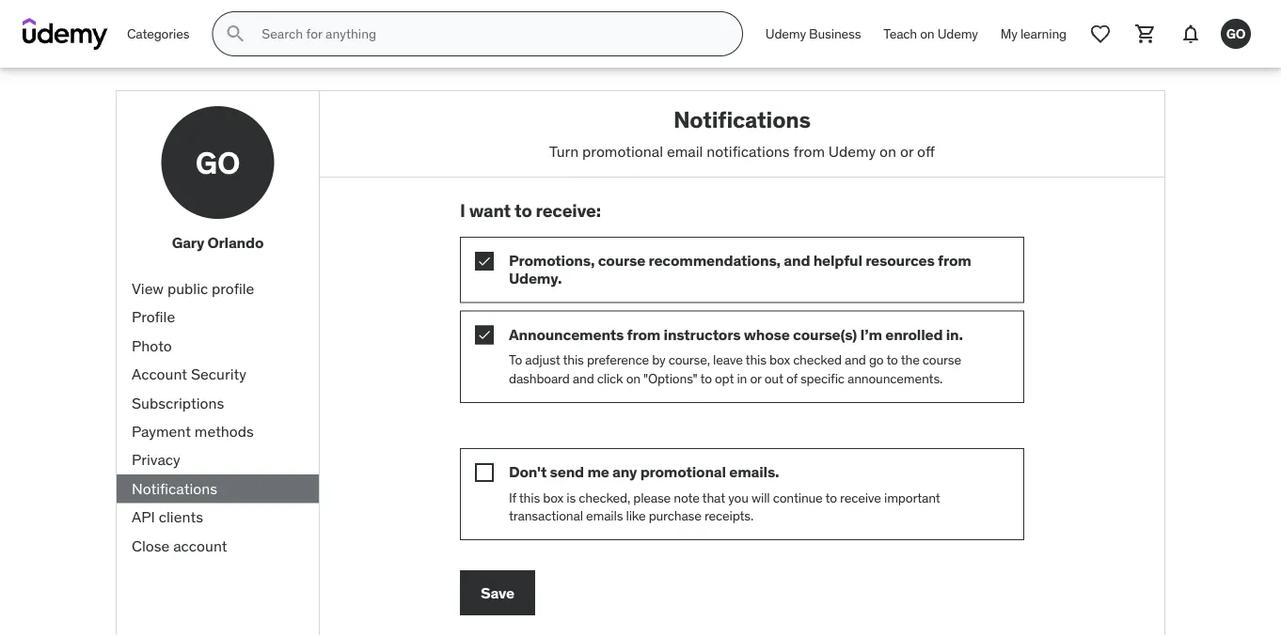 Task type: vqa. For each thing, say whether or not it's contained in the screenshot.
Time
no



Task type: locate. For each thing, give the bounding box(es) containing it.
0 vertical spatial and
[[784, 251, 810, 271]]

small image left announcements
[[475, 326, 494, 345]]

2 horizontal spatial from
[[938, 251, 972, 271]]

save button
[[460, 571, 535, 616]]

0 vertical spatial from
[[794, 141, 825, 161]]

1 horizontal spatial notifications
[[674, 105, 811, 134]]

promotional inside don't send me any promotional emails. if this box is checked, please note that you will continue to receive important transactional emails like purchase receipts.
[[640, 463, 726, 482]]

preference
[[587, 352, 649, 369]]

box
[[770, 352, 790, 369], [543, 490, 564, 507]]

shopping cart with 0 items image
[[1135, 23, 1157, 45]]

0 horizontal spatial on
[[626, 370, 641, 387]]

is
[[567, 490, 576, 507]]

this right if
[[519, 490, 540, 507]]

in.
[[946, 325, 963, 344]]

to
[[515, 200, 532, 222], [887, 352, 898, 369], [700, 370, 712, 387], [826, 490, 837, 507]]

to
[[509, 352, 522, 369]]

from inside notifications turn promotional email notifications from udemy on or off
[[794, 141, 825, 161]]

1 horizontal spatial or
[[900, 141, 914, 161]]

2 vertical spatial on
[[626, 370, 641, 387]]

resources
[[866, 251, 935, 271]]

promotional right turn
[[583, 141, 663, 161]]

notifications up the notifications on the top right of the page
[[674, 105, 811, 134]]

go
[[869, 352, 884, 369]]

announcements.
[[848, 370, 943, 387]]

please
[[633, 490, 671, 507]]

0 horizontal spatial notifications
[[132, 479, 217, 499]]

api
[[132, 508, 155, 527]]

whose
[[744, 325, 790, 344]]

udemy left business
[[766, 25, 806, 42]]

account
[[173, 537, 227, 556]]

on left off
[[880, 141, 897, 161]]

1 horizontal spatial from
[[794, 141, 825, 161]]

1 horizontal spatial udemy
[[829, 141, 876, 161]]

small image down want
[[475, 252, 494, 271]]

i
[[460, 200, 465, 222]]

1 vertical spatial and
[[845, 352, 866, 369]]

close account link
[[117, 532, 319, 561]]

or right in
[[750, 370, 762, 387]]

don't
[[509, 463, 547, 482]]

on right teach
[[920, 25, 935, 42]]

the
[[901, 352, 920, 369]]

and left helpful
[[784, 251, 810, 271]]

2 small image from the top
[[475, 326, 494, 345]]

1 vertical spatial go
[[195, 144, 240, 181]]

1 vertical spatial from
[[938, 251, 972, 271]]

1 horizontal spatial box
[[770, 352, 790, 369]]

notifications inside view public profile profile photo account security subscriptions payment methods privacy notifications api clients close account
[[132, 479, 217, 499]]

0 horizontal spatial this
[[519, 490, 540, 507]]

course right promotions,
[[598, 251, 646, 271]]

1 vertical spatial on
[[880, 141, 897, 161]]

promotional
[[583, 141, 663, 161], [640, 463, 726, 482]]

0 vertical spatial small image
[[475, 252, 494, 271]]

opt
[[715, 370, 734, 387]]

emails
[[586, 508, 623, 525]]

or inside announcements from instructors whose course(s) i'm enrolled in. to adjust this preference by course, leave this box checked and go to the  course dashboard and click on "options" to opt in or out of specific announcements.
[[750, 370, 762, 387]]

notifications
[[707, 141, 790, 161]]

and left go at the right of page
[[845, 352, 866, 369]]

security
[[191, 365, 246, 384]]

payment methods link
[[117, 418, 319, 447]]

0 vertical spatial notifications
[[674, 105, 811, 134]]

privacy link
[[117, 447, 319, 475]]

account security link
[[117, 361, 319, 389]]

Search for anything text field
[[258, 18, 720, 50]]

on right "click"
[[626, 370, 641, 387]]

from up by
[[627, 325, 661, 344]]

to right go at the right of page
[[887, 352, 898, 369]]

you
[[728, 490, 749, 507]]

from inside announcements from instructors whose course(s) i'm enrolled in. to adjust this preference by course, leave this box checked and go to the  course dashboard and click on "options" to opt in or out of specific announcements.
[[627, 325, 661, 344]]

any
[[613, 463, 637, 482]]

purchase
[[649, 508, 702, 525]]

close
[[132, 537, 170, 556]]

small image
[[475, 252, 494, 271], [475, 326, 494, 345]]

promotional inside notifications turn promotional email notifications from udemy on or off
[[583, 141, 663, 161]]

go right the notifications icon
[[1227, 25, 1246, 42]]

to left the receive
[[826, 490, 837, 507]]

to inside don't send me any promotional emails. if this box is checked, please note that you will continue to receive important transactional emails like purchase receipts.
[[826, 490, 837, 507]]

0 horizontal spatial or
[[750, 370, 762, 387]]

out
[[765, 370, 784, 387]]

adjust
[[525, 352, 560, 369]]

1 vertical spatial course
[[923, 352, 962, 369]]

submit search image
[[224, 23, 247, 45]]

go link
[[1214, 11, 1259, 56]]

wishlist image
[[1090, 23, 1112, 45]]

from right the notifications on the top right of the page
[[794, 141, 825, 161]]

on inside announcements from instructors whose course(s) i'm enrolled in. to adjust this preference by course, leave this box checked and go to the  course dashboard and click on "options" to opt in or out of specific announcements.
[[626, 370, 641, 387]]

i'm
[[861, 325, 882, 344]]

udemy left off
[[829, 141, 876, 161]]

course down in.
[[923, 352, 962, 369]]

to right want
[[515, 200, 532, 222]]

course
[[598, 251, 646, 271], [923, 352, 962, 369]]

0 horizontal spatial box
[[543, 490, 564, 507]]

like
[[626, 508, 646, 525]]

view public profile profile photo account security subscriptions payment methods privacy notifications api clients close account
[[132, 279, 254, 556]]

emails.
[[729, 463, 779, 482]]

udemy
[[766, 25, 806, 42], [938, 25, 978, 42], [829, 141, 876, 161]]

this up in
[[746, 352, 767, 369]]

1 vertical spatial or
[[750, 370, 762, 387]]

1 vertical spatial box
[[543, 490, 564, 507]]

teach on udemy
[[884, 25, 978, 42]]

photo link
[[117, 332, 319, 361]]

notifications inside notifications turn promotional email notifications from udemy on or off
[[674, 105, 811, 134]]

2 vertical spatial from
[[627, 325, 661, 344]]

1 small image from the top
[[475, 252, 494, 271]]

on
[[920, 25, 935, 42], [880, 141, 897, 161], [626, 370, 641, 387]]

announcements from instructors whose course(s) i'm enrolled in. to adjust this preference by course, leave this box checked and go to the  course dashboard and click on "options" to opt in or out of specific announcements.
[[509, 325, 963, 387]]

1 horizontal spatial on
[[880, 141, 897, 161]]

0 vertical spatial promotional
[[583, 141, 663, 161]]

promotional up note
[[640, 463, 726, 482]]

0 horizontal spatial from
[[627, 325, 661, 344]]

or left off
[[900, 141, 914, 161]]

2 vertical spatial and
[[573, 370, 594, 387]]

1 vertical spatial promotional
[[640, 463, 726, 482]]

2 horizontal spatial on
[[920, 25, 935, 42]]

notifications up "clients" at bottom
[[132, 479, 217, 499]]

want
[[469, 200, 511, 222]]

if
[[509, 490, 516, 507]]

categories button
[[116, 11, 201, 56]]

off
[[917, 141, 935, 161]]

or inside notifications turn promotional email notifications from udemy on or off
[[900, 141, 914, 161]]

i want to receive:
[[460, 200, 601, 222]]

and left "click"
[[573, 370, 594, 387]]

notifications
[[674, 105, 811, 134], [132, 479, 217, 499]]

1 vertical spatial notifications
[[132, 479, 217, 499]]

udemy business
[[766, 25, 861, 42]]

box left is
[[543, 490, 564, 507]]

box up the out
[[770, 352, 790, 369]]

udemy left the my
[[938, 25, 978, 42]]

1 horizontal spatial course
[[923, 352, 962, 369]]

0 vertical spatial or
[[900, 141, 914, 161]]

0 vertical spatial go
[[1227, 25, 1246, 42]]

this down announcements
[[563, 352, 584, 369]]

payment
[[132, 422, 191, 441]]

will
[[752, 490, 770, 507]]

this
[[563, 352, 584, 369], [746, 352, 767, 369], [519, 490, 540, 507]]

0 vertical spatial course
[[598, 251, 646, 271]]

0 horizontal spatial course
[[598, 251, 646, 271]]

go up gary orlando
[[195, 144, 240, 181]]

from
[[794, 141, 825, 161], [938, 251, 972, 271], [627, 325, 661, 344]]

0 vertical spatial box
[[770, 352, 790, 369]]

subscriptions link
[[117, 389, 319, 418]]

small image for promotions, course recommendations, and helpful resources from udemy.
[[475, 252, 494, 271]]

1 horizontal spatial and
[[784, 251, 810, 271]]

from right "resources"
[[938, 251, 972, 271]]

this inside don't send me any promotional emails. if this box is checked, please note that you will continue to receive important transactional emails like purchase receipts.
[[519, 490, 540, 507]]

1 vertical spatial small image
[[475, 326, 494, 345]]

2 horizontal spatial this
[[746, 352, 767, 369]]

privacy
[[132, 451, 180, 470]]



Task type: describe. For each thing, give the bounding box(es) containing it.
public
[[167, 279, 208, 298]]

"options"
[[644, 370, 698, 387]]

checked
[[793, 352, 842, 369]]

business
[[809, 25, 861, 42]]

gary
[[172, 233, 204, 253]]

on inside notifications turn promotional email notifications from udemy on or off
[[880, 141, 897, 161]]

save
[[481, 584, 515, 603]]

from inside promotions, course recommendations, and helpful resources from udemy.
[[938, 251, 972, 271]]

continue
[[773, 490, 823, 507]]

profile
[[212, 279, 254, 298]]

dashboard
[[509, 370, 570, 387]]

leave
[[713, 352, 743, 369]]

course,
[[669, 352, 710, 369]]

announcements
[[509, 325, 624, 344]]

course(s)
[[793, 325, 857, 344]]

udemy business link
[[754, 11, 873, 56]]

notifications link
[[117, 475, 319, 504]]

udemy inside notifications turn promotional email notifications from udemy on or off
[[829, 141, 876, 161]]

udemy.
[[509, 269, 562, 289]]

small image for announcements from instructors whose course(s) i'm enrolled in.
[[475, 326, 494, 345]]

and inside promotions, course recommendations, and helpful resources from udemy.
[[784, 251, 810, 271]]

instructors
[[664, 325, 741, 344]]

important
[[884, 490, 941, 507]]

enrolled
[[886, 325, 943, 344]]

2 horizontal spatial udemy
[[938, 25, 978, 42]]

learning
[[1021, 25, 1067, 42]]

categories
[[127, 25, 189, 42]]

0 horizontal spatial udemy
[[766, 25, 806, 42]]

account
[[132, 365, 187, 384]]

in
[[737, 370, 747, 387]]

gary orlando
[[172, 233, 264, 253]]

methods
[[195, 422, 254, 441]]

box inside announcements from instructors whose course(s) i'm enrolled in. to adjust this preference by course, leave this box checked and go to the  course dashboard and click on "options" to opt in or out of specific announcements.
[[770, 352, 790, 369]]

teach on udemy link
[[873, 11, 990, 56]]

view
[[132, 279, 164, 298]]

to left opt
[[700, 370, 712, 387]]

my learning
[[1001, 25, 1067, 42]]

click
[[597, 370, 623, 387]]

notifications image
[[1180, 23, 1202, 45]]

email
[[667, 141, 703, 161]]

receive
[[840, 490, 881, 507]]

my
[[1001, 25, 1018, 42]]

photo
[[132, 336, 172, 356]]

checked,
[[579, 490, 630, 507]]

don't send me any promotional emails. if this box is checked, please note that you will continue to receive important transactional emails like purchase receipts.
[[509, 463, 941, 525]]

by
[[652, 352, 666, 369]]

clients
[[159, 508, 203, 527]]

0 vertical spatial on
[[920, 25, 935, 42]]

receive:
[[536, 200, 601, 222]]

0 horizontal spatial go
[[195, 144, 240, 181]]

notifications turn promotional email notifications from udemy on or off
[[550, 105, 935, 161]]

small image
[[475, 464, 494, 482]]

profile
[[132, 308, 175, 327]]

orlando
[[207, 233, 264, 253]]

course inside announcements from instructors whose course(s) i'm enrolled in. to adjust this preference by course, leave this box checked and go to the  course dashboard and click on "options" to opt in or out of specific announcements.
[[923, 352, 962, 369]]

promotions, course recommendations, and helpful resources from udemy.
[[509, 251, 972, 289]]

1 horizontal spatial go
[[1227, 25, 1246, 42]]

promotions,
[[509, 251, 595, 271]]

note
[[674, 490, 700, 507]]

udemy image
[[23, 18, 108, 50]]

receipts.
[[705, 508, 754, 525]]

send
[[550, 463, 584, 482]]

subscriptions
[[132, 394, 224, 413]]

turn
[[550, 141, 579, 161]]

me
[[587, 463, 609, 482]]

2 horizontal spatial and
[[845, 352, 866, 369]]

helpful
[[814, 251, 863, 271]]

box inside don't send me any promotional emails. if this box is checked, please note that you will continue to receive important transactional emails like purchase receipts.
[[543, 490, 564, 507]]

teach
[[884, 25, 917, 42]]

transactional
[[509, 508, 583, 525]]

my learning link
[[990, 11, 1078, 56]]

1 horizontal spatial this
[[563, 352, 584, 369]]

api clients link
[[117, 504, 319, 532]]

of
[[787, 370, 798, 387]]

that
[[702, 490, 725, 507]]

0 horizontal spatial and
[[573, 370, 594, 387]]

profile link
[[117, 304, 319, 332]]

course inside promotions, course recommendations, and helpful resources from udemy.
[[598, 251, 646, 271]]

view public profile link
[[117, 275, 319, 304]]



